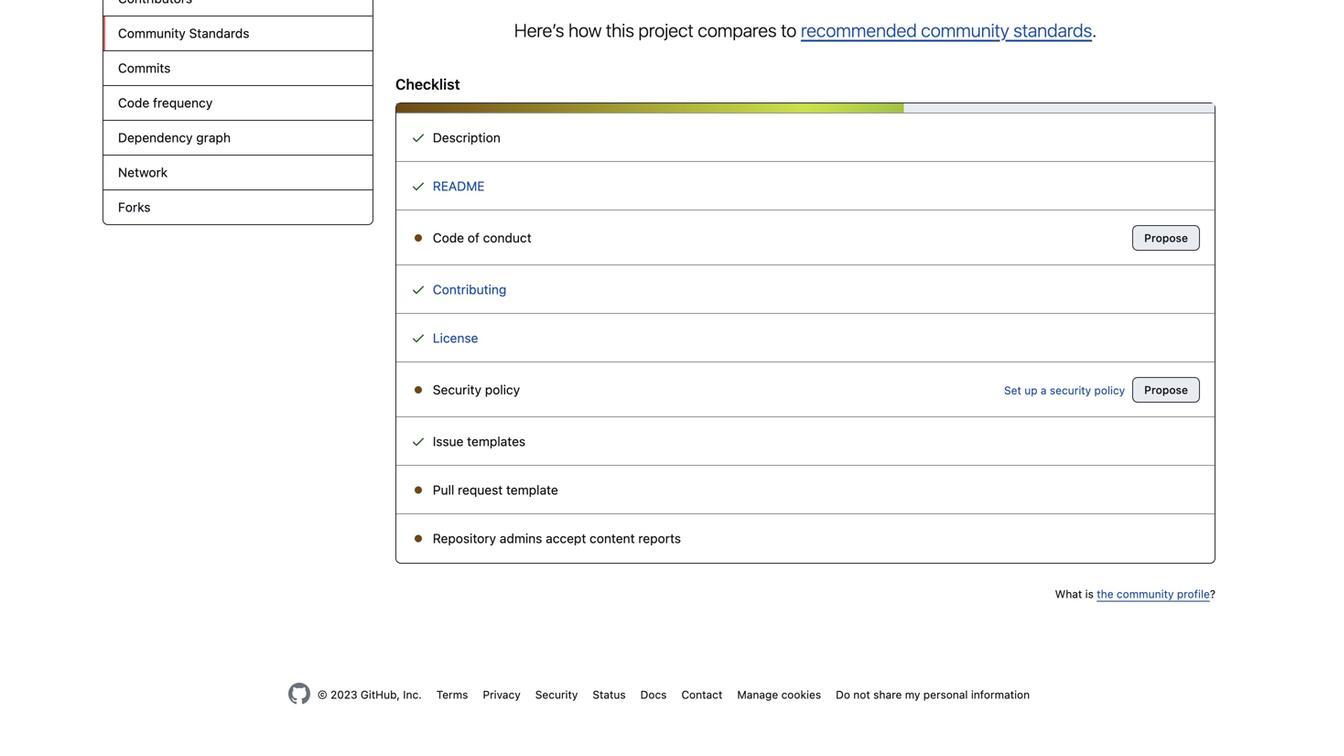 Task type: locate. For each thing, give the bounding box(es) containing it.
1 horizontal spatial policy
[[1095, 384, 1125, 397]]

community left standards
[[921, 19, 1009, 41]]

status
[[593, 688, 626, 701]]

terms
[[436, 688, 468, 701]]

security down license
[[433, 382, 482, 397]]

0 horizontal spatial code
[[118, 95, 149, 110]]

0 vertical spatial security
[[433, 382, 482, 397]]

0 vertical spatial added image
[[411, 179, 426, 194]]

a
[[1041, 384, 1047, 397]]

code left of
[[433, 230, 464, 245]]

not added yet image left of
[[411, 231, 426, 245]]

not
[[854, 688, 870, 701]]

added image left readme link
[[411, 179, 426, 194]]

2 vertical spatial not added yet image
[[411, 483, 426, 498]]

1 vertical spatial not added yet image
[[411, 383, 426, 397]]

community
[[921, 19, 1009, 41], [1117, 588, 1174, 601]]

0 horizontal spatial security
[[433, 382, 482, 397]]

set up a security policy link
[[1004, 382, 1125, 399]]

added image left contributing link
[[411, 282, 426, 297]]

1 vertical spatial community
[[1117, 588, 1174, 601]]

what is the community profile ?
[[1055, 588, 1216, 601]]

security
[[1050, 384, 1091, 397]]

insights element
[[103, 0, 374, 225]]

not added yet image left security policy
[[411, 383, 426, 397]]

recommended community standards link
[[801, 19, 1092, 41]]

© 2023 github, inc.
[[318, 688, 422, 701]]

added image left description
[[411, 130, 426, 145]]

0 vertical spatial not added yet image
[[411, 231, 426, 245]]

pull
[[433, 482, 454, 498]]

0 vertical spatial code
[[118, 95, 149, 110]]

privacy
[[483, 688, 521, 701]]

license link
[[433, 330, 478, 346]]

forks
[[118, 200, 151, 215]]

content
[[590, 531, 635, 546]]

1 horizontal spatial code
[[433, 230, 464, 245]]

issue
[[433, 434, 464, 449]]

what
[[1055, 588, 1082, 601]]

security
[[433, 382, 482, 397], [535, 688, 578, 701]]

added image left license link
[[411, 331, 426, 346]]

2 vertical spatial added image
[[411, 434, 426, 449]]

information
[[971, 688, 1030, 701]]

1 not added yet image from the top
[[411, 231, 426, 245]]

security link
[[535, 688, 578, 701]]

None submit
[[1133, 377, 1200, 403]]

added image for issue templates
[[411, 434, 426, 449]]

not added yet image left pull
[[411, 483, 426, 498]]

code down commits
[[118, 95, 149, 110]]

added image
[[411, 130, 426, 145], [411, 331, 426, 346], [411, 434, 426, 449]]

forks link
[[103, 190, 373, 224]]

share
[[874, 688, 902, 701]]

not added yet image for security policy
[[411, 383, 426, 397]]

repository admins accept content reports
[[429, 531, 681, 546]]

2 not added yet image from the top
[[411, 383, 426, 397]]

code of conduct
[[429, 230, 532, 245]]

1 added image from the top
[[411, 130, 426, 145]]

0 vertical spatial added image
[[411, 130, 426, 145]]

security left the status
[[535, 688, 578, 701]]

0 vertical spatial community
[[921, 19, 1009, 41]]

code for code of conduct
[[433, 230, 464, 245]]

2 added image from the top
[[411, 282, 426, 297]]

policy up templates
[[485, 382, 520, 397]]

code inside insights element
[[118, 95, 149, 110]]

not added yet image
[[411, 531, 426, 546]]

is
[[1085, 588, 1094, 601]]

1 added image from the top
[[411, 179, 426, 194]]

0 horizontal spatial policy
[[485, 382, 520, 397]]

3 not added yet image from the top
[[411, 483, 426, 498]]

1 horizontal spatial community
[[1117, 588, 1174, 601]]

community right the
[[1117, 588, 1174, 601]]

1 vertical spatial added image
[[411, 331, 426, 346]]

not added yet image for code of conduct
[[411, 231, 426, 245]]

how
[[569, 19, 602, 41]]

network link
[[103, 156, 373, 190]]

1 vertical spatial security
[[535, 688, 578, 701]]

checklist
[[395, 76, 460, 93]]

1 vertical spatial added image
[[411, 282, 426, 297]]

code
[[118, 95, 149, 110], [433, 230, 464, 245]]

dependency
[[118, 130, 193, 145]]

here's how this project compares to recommended community standards .
[[514, 19, 1097, 41]]

not added yet image
[[411, 231, 426, 245], [411, 383, 426, 397], [411, 483, 426, 498]]

added image left issue
[[411, 434, 426, 449]]

the
[[1097, 588, 1114, 601]]

1 vertical spatial code
[[433, 230, 464, 245]]

1 horizontal spatial security
[[535, 688, 578, 701]]

up
[[1025, 384, 1038, 397]]

manage
[[737, 688, 778, 701]]

conduct
[[483, 230, 532, 245]]

policy right security
[[1095, 384, 1125, 397]]

code frequency
[[118, 95, 213, 110]]

added image
[[411, 179, 426, 194], [411, 282, 426, 297]]

dependency graph
[[118, 130, 231, 145]]

manage cookies
[[737, 688, 821, 701]]

0 horizontal spatial community
[[921, 19, 1009, 41]]

.
[[1092, 19, 1097, 41]]

graph
[[196, 130, 231, 145]]

security for security policy
[[433, 382, 482, 397]]

propose
[[1145, 232, 1188, 244]]

profile
[[1177, 588, 1210, 601]]

©
[[318, 688, 327, 701]]

3 added image from the top
[[411, 434, 426, 449]]

license
[[433, 330, 478, 346]]

policy
[[485, 382, 520, 397], [1095, 384, 1125, 397]]

reports
[[638, 531, 681, 546]]

compares
[[698, 19, 777, 41]]

2 added image from the top
[[411, 331, 426, 346]]

set up a security policy
[[1004, 384, 1125, 397]]



Task type: vqa. For each thing, say whether or not it's contained in the screenshot.
tooltip
no



Task type: describe. For each thing, give the bounding box(es) containing it.
docs
[[641, 688, 667, 701]]

dependency graph link
[[103, 121, 373, 156]]

code for code frequency
[[118, 95, 149, 110]]

personal
[[924, 688, 968, 701]]

to
[[781, 19, 797, 41]]

project
[[639, 19, 694, 41]]

issue templates
[[429, 434, 526, 449]]

security policy
[[429, 382, 520, 397]]

frequency
[[153, 95, 213, 110]]

the community profile link
[[1097, 588, 1210, 601]]

request
[[458, 482, 503, 498]]

cookies
[[781, 688, 821, 701]]

?
[[1210, 588, 1216, 601]]

this
[[606, 19, 634, 41]]

set
[[1004, 384, 1022, 397]]

template
[[506, 482, 558, 498]]

accept
[[546, 531, 586, 546]]

community
[[118, 26, 186, 41]]

commits
[[118, 60, 171, 76]]

contact
[[682, 688, 723, 701]]

code frequency link
[[103, 86, 373, 121]]

network
[[118, 165, 168, 180]]

standards
[[1014, 19, 1092, 41]]

commits link
[[103, 51, 373, 86]]

community standards link
[[103, 16, 373, 51]]

status link
[[593, 688, 626, 701]]

2023
[[330, 688, 358, 701]]

github,
[[361, 688, 400, 701]]

admins
[[500, 531, 542, 546]]

do not share my personal information button
[[836, 687, 1030, 703]]

do
[[836, 688, 850, 701]]

propose link
[[1133, 225, 1200, 251]]

added image for readme
[[411, 179, 426, 194]]

templates
[[467, 434, 526, 449]]

inc.
[[403, 688, 422, 701]]

standards
[[189, 26, 249, 41]]

added image for description
[[411, 130, 426, 145]]

contributing link
[[433, 282, 507, 297]]

added image for contributing
[[411, 282, 426, 297]]

here's
[[514, 19, 564, 41]]

contact link
[[682, 688, 723, 701]]

docs link
[[641, 688, 667, 701]]

privacy link
[[483, 688, 521, 701]]

community standards
[[118, 26, 249, 41]]

homepage image
[[288, 683, 310, 705]]

security for security link
[[535, 688, 578, 701]]

do not share my personal information
[[836, 688, 1030, 701]]

contributing
[[433, 282, 507, 297]]

not added yet image for pull request template
[[411, 483, 426, 498]]

recommended
[[801, 19, 917, 41]]

readme link
[[433, 179, 485, 194]]

description
[[429, 130, 501, 145]]

pull request template
[[429, 482, 558, 498]]

repository
[[433, 531, 496, 546]]

my
[[905, 688, 920, 701]]

manage cookies button
[[737, 687, 821, 703]]

terms link
[[436, 688, 468, 701]]

of
[[468, 230, 480, 245]]

readme
[[433, 179, 485, 194]]



